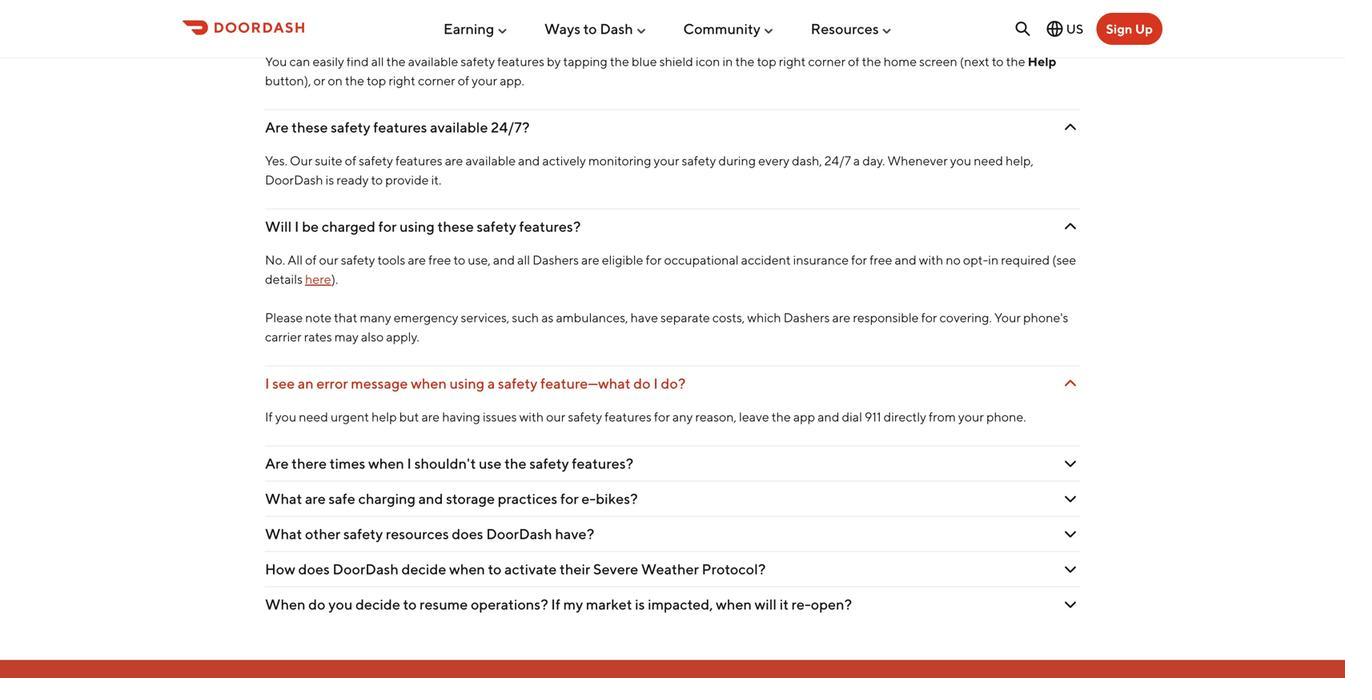 Task type: describe. For each thing, give the bounding box(es) containing it.
1 vertical spatial with
[[519, 409, 544, 424]]

2 vertical spatial features?
[[572, 455, 634, 472]]

safety up issues
[[498, 375, 538, 392]]

you inside yes. our suite of safety features are available and actively monitoring your safety during every dash, 24/7 a day. whenever you need help, doordash is ready to provide it.
[[950, 153, 972, 168]]

when up resume
[[449, 561, 485, 578]]

when
[[265, 596, 306, 613]]

whenever
[[888, 153, 948, 168]]

are right but
[[422, 409, 440, 424]]

1 vertical spatial if
[[551, 596, 561, 613]]

a inside yes. our suite of safety features are available and actively monitoring your safety during every dash, 24/7 a day. whenever you need help, doordash is ready to provide it.
[[854, 153, 860, 168]]

as
[[541, 310, 554, 325]]

easily
[[313, 54, 344, 69]]

safety left earning at the left of page
[[379, 19, 419, 36]]

when do you decide to resume operations? if my market is impacted, when will it re-open?
[[265, 596, 852, 613]]

i see an error message when using a safety feature—what do i do?
[[265, 375, 686, 392]]

are inside please note that many emergency services, such as ambulances, have separate costs, which dashers are responsible for covering. your phone's carrier rates may also apply.
[[832, 310, 851, 325]]

all
[[288, 252, 303, 267]]

or
[[314, 73, 325, 88]]

no.
[[265, 252, 285, 267]]

accident
[[741, 252, 791, 267]]

phone.
[[987, 409, 1026, 424]]

0 vertical spatial with
[[919, 252, 944, 267]]

resources
[[811, 20, 879, 37]]

24/7
[[825, 153, 851, 168]]

ready
[[337, 172, 369, 187]]

1 chevron down image from the top
[[1061, 118, 1080, 137]]

i left see
[[265, 375, 270, 392]]

weather
[[641, 561, 699, 578]]

are there times when i shouldn't use the safety features?
[[265, 455, 634, 472]]

are left eligible
[[581, 252, 600, 267]]

activate
[[504, 561, 557, 578]]

to inside you can easily find all the available safety features by tapping the blue shield icon in the top right corner of the home screen (next to the help button), or on the top right corner of your app.
[[992, 54, 1004, 69]]

opt-
[[963, 252, 988, 267]]

safety left during at top right
[[682, 153, 716, 168]]

from
[[929, 409, 956, 424]]

here
[[305, 271, 331, 287]]

storage
[[446, 490, 495, 507]]

impacted,
[[648, 596, 713, 613]]

all inside you can easily find all the available safety features by tapping the blue shield icon in the top right corner of the home screen (next to the help button), or on the top right corner of your app.
[[371, 54, 384, 69]]

are left safe on the left bottom
[[305, 490, 326, 507]]

1 horizontal spatial top
[[757, 54, 777, 69]]

1 vertical spatial features?
[[519, 218, 581, 235]]

what other safety resources does doordash have?
[[265, 525, 594, 543]]

other
[[305, 525, 341, 543]]

chevron down image for features?
[[1061, 454, 1080, 473]]

1 horizontal spatial you
[[328, 596, 353, 613]]

1 vertical spatial all
[[517, 252, 530, 267]]

here ).
[[305, 271, 338, 287]]

).
[[331, 271, 338, 287]]

apply.
[[386, 329, 419, 344]]

tools
[[378, 252, 405, 267]]

1 free from the left
[[428, 252, 451, 267]]

911
[[865, 409, 881, 424]]

1 vertical spatial you
[[275, 409, 296, 424]]

details
[[265, 271, 303, 287]]

and right use, at the top of page
[[493, 252, 515, 267]]

safety down feature—what
[[568, 409, 602, 424]]

find for the
[[326, 19, 351, 36]]

sign up button
[[1097, 13, 1163, 45]]

issues
[[483, 409, 517, 424]]

shield
[[660, 54, 693, 69]]

i up easily
[[318, 19, 323, 36]]

1 vertical spatial need
[[299, 409, 328, 424]]

you can easily find all the available safety features by tapping the blue shield icon in the top right corner of the home screen (next to the help button), or on the top right corner of your app.
[[265, 54, 1057, 88]]

2 horizontal spatial your
[[958, 409, 984, 424]]

2 free from the left
[[870, 252, 892, 267]]

provide
[[385, 172, 429, 187]]

your inside yes. our suite of safety features are available and actively monitoring your safety during every dash, 24/7 a day. whenever you need help, doordash is ready to provide it.
[[654, 153, 679, 168]]

charging
[[358, 490, 416, 507]]

0 vertical spatial dashers
[[533, 252, 579, 267]]

1 horizontal spatial using
[[450, 375, 485, 392]]

which
[[747, 310, 781, 325]]

note
[[305, 310, 332, 325]]

for left the any
[[654, 409, 670, 424]]

dash
[[600, 20, 633, 37]]

and left no at top
[[895, 252, 917, 267]]

what for what are safe charging and storage practices for e-bikes?
[[265, 490, 302, 507]]

use
[[479, 455, 502, 472]]

monitoring
[[588, 153, 651, 168]]

to left activate
[[488, 561, 502, 578]]

icon
[[696, 54, 720, 69]]

that
[[334, 310, 357, 325]]

when up but
[[411, 375, 447, 392]]

insurance
[[793, 252, 849, 267]]

doordash inside yes. our suite of safety features are available and actively monitoring your safety during every dash, 24/7 a day. whenever you need help, doordash is ready to provide it.
[[265, 172, 323, 187]]

1 horizontal spatial our
[[546, 409, 566, 424]]

do for operations?
[[308, 596, 326, 613]]

sign
[[1106, 21, 1133, 36]]

0 vertical spatial if
[[265, 409, 273, 424]]

operations?
[[471, 596, 548, 613]]

practices
[[498, 490, 558, 507]]

re-
[[792, 596, 811, 613]]

for right the insurance
[[851, 252, 867, 267]]

to inside ways to dash "link"
[[584, 20, 597, 37]]

app
[[793, 409, 815, 424]]

ways to dash link
[[544, 14, 648, 44]]

features inside you can easily find all the available safety features by tapping the blue shield icon in the top right corner of the home screen (next to the help button), or on the top right corner of your app.
[[497, 54, 545, 69]]

and left dial
[[818, 409, 840, 424]]

many
[[360, 310, 391, 325]]

0 horizontal spatial does
[[298, 561, 330, 578]]

are right tools
[[408, 252, 426, 267]]

of inside yes. our suite of safety features are available and actively monitoring your safety during every dash, 24/7 a day. whenever you need help, doordash is ready to provide it.
[[345, 153, 356, 168]]

0 vertical spatial corner
[[808, 54, 846, 69]]

do for features?
[[298, 19, 315, 36]]

what for what other safety resources does doordash have?
[[265, 525, 302, 543]]

up
[[1135, 21, 1153, 36]]

i left "be"
[[295, 218, 299, 235]]

leave
[[739, 409, 769, 424]]

features inside yes. our suite of safety features are available and actively monitoring your safety during every dash, 24/7 a day. whenever you need help, doordash is ready to provide it.
[[396, 153, 443, 168]]

phone's
[[1023, 310, 1069, 325]]

their
[[560, 561, 590, 578]]

but
[[399, 409, 419, 424]]

you
[[265, 54, 287, 69]]

directly
[[884, 409, 927, 424]]

yes.
[[265, 153, 287, 168]]

do?
[[661, 375, 686, 392]]

how for how do i find the safety features?
[[265, 19, 295, 36]]

0 vertical spatial features?
[[421, 19, 483, 36]]

can
[[290, 54, 310, 69]]

responsible
[[853, 310, 919, 325]]

chevron down image for weather
[[1061, 560, 1080, 579]]

ways
[[544, 20, 581, 37]]

safety right other on the left of the page
[[343, 525, 383, 543]]

1 vertical spatial these
[[438, 218, 474, 235]]

globe line image
[[1046, 19, 1065, 38]]

1 vertical spatial is
[[635, 596, 645, 613]]

dashers inside please note that many emergency services, such as ambulances, have separate costs, which dashers are responsible for covering. your phone's carrier rates may also apply.
[[784, 310, 830, 325]]

safety left tools
[[341, 252, 375, 267]]

having
[[442, 409, 480, 424]]

no. all of our safety tools are free to use, and all dashers are eligible for occupational accident insurance for free and with no opt-in required
[[265, 252, 1052, 267]]

1 vertical spatial right
[[389, 73, 416, 88]]

carrier
[[265, 329, 302, 344]]



Task type: vqa. For each thing, say whether or not it's contained in the screenshot.
GOT
no



Task type: locate. For each thing, give the bounding box(es) containing it.
1 vertical spatial dashers
[[784, 310, 830, 325]]

1 vertical spatial find
[[347, 54, 369, 69]]

0 vertical spatial do
[[298, 19, 315, 36]]

free up responsible
[[870, 252, 892, 267]]

severe
[[593, 561, 638, 578]]

you right when
[[328, 596, 353, 613]]

2 vertical spatial chevron down image
[[1061, 525, 1080, 544]]

to left resume
[[403, 596, 417, 613]]

0 horizontal spatial using
[[400, 218, 435, 235]]

does down other on the left of the page
[[298, 561, 330, 578]]

i left do?
[[654, 375, 658, 392]]

when
[[411, 375, 447, 392], [368, 455, 404, 472], [449, 561, 485, 578], [716, 596, 752, 613]]

eligible
[[602, 252, 643, 267]]

our
[[290, 153, 313, 168]]

if down see
[[265, 409, 273, 424]]

1 vertical spatial our
[[546, 409, 566, 424]]

safety down earning link
[[461, 54, 495, 69]]

your inside you can easily find all the available safety features by tapping the blue shield icon in the top right corner of the home screen (next to the help button), or on the top right corner of your app.
[[472, 73, 497, 88]]

safety up practices
[[529, 455, 569, 472]]

help
[[372, 409, 397, 424]]

1 horizontal spatial a
[[854, 153, 860, 168]]

do up can
[[298, 19, 315, 36]]

what are safe charging and storage practices for e-bikes?
[[265, 490, 638, 507]]

feature—what
[[541, 375, 631, 392]]

in right icon
[[723, 54, 733, 69]]

need
[[974, 153, 1003, 168], [299, 409, 328, 424]]

(see details
[[265, 252, 1076, 287]]

doordash up how does doordash decide when to activate their severe weather protocol?
[[486, 525, 552, 543]]

us
[[1066, 21, 1084, 36]]

2 vertical spatial your
[[958, 409, 984, 424]]

find inside you can easily find all the available safety features by tapping the blue shield icon in the top right corner of the home screen (next to the help button), or on the top right corner of your app.
[[347, 54, 369, 69]]

all down how do i find the safety features?
[[371, 54, 384, 69]]

community link
[[683, 14, 775, 44]]

0 vertical spatial these
[[292, 119, 328, 136]]

when up charging
[[368, 455, 404, 472]]

of right the all
[[305, 252, 317, 267]]

1 chevron down image from the top
[[1061, 18, 1080, 38]]

doordash down other on the left of the page
[[333, 561, 399, 578]]

with left no at top
[[919, 252, 944, 267]]

ambulances,
[[556, 310, 628, 325]]

also
[[361, 329, 384, 344]]

safety inside you can easily find all the available safety features by tapping the blue shield icon in the top right corner of the home screen (next to the help button), or on the top right corner of your app.
[[461, 54, 495, 69]]

0 vertical spatial all
[[371, 54, 384, 69]]

screen
[[919, 54, 958, 69]]

6 chevron down image from the top
[[1061, 595, 1080, 614]]

1 horizontal spatial with
[[919, 252, 944, 267]]

covering.
[[940, 310, 992, 325]]

is down suite
[[326, 172, 334, 187]]

resources link
[[811, 14, 893, 44]]

your
[[995, 310, 1021, 325]]

i left shouldn't
[[407, 455, 412, 472]]

0 horizontal spatial right
[[389, 73, 416, 88]]

1 horizontal spatial these
[[438, 218, 474, 235]]

5 chevron down image from the top
[[1061, 560, 1080, 579]]

safe
[[329, 490, 355, 507]]

to left the dash
[[584, 20, 597, 37]]

decide for to
[[356, 596, 400, 613]]

these up the 'our'
[[292, 119, 328, 136]]

be
[[302, 218, 319, 235]]

3 chevron down image from the top
[[1061, 525, 1080, 544]]

0 horizontal spatial your
[[472, 73, 497, 88]]

safety up ready
[[359, 153, 393, 168]]

during
[[719, 153, 756, 168]]

0 horizontal spatial need
[[299, 409, 328, 424]]

0 horizontal spatial you
[[275, 409, 296, 424]]

1 horizontal spatial free
[[870, 252, 892, 267]]

to left use, at the top of page
[[454, 252, 465, 267]]

how for how does doordash decide when to activate their severe weather protocol?
[[265, 561, 295, 578]]

and inside yes. our suite of safety features are available and actively monitoring your safety during every dash, 24/7 a day. whenever you need help, doordash is ready to provide it.
[[518, 153, 540, 168]]

open?
[[811, 596, 852, 613]]

1 are from the top
[[265, 119, 289, 136]]

our down feature—what
[[546, 409, 566, 424]]

0 vertical spatial does
[[452, 525, 483, 543]]

are inside yes. our suite of safety features are available and actively monitoring your safety during every dash, 24/7 a day. whenever you need help, doordash is ready to provide it.
[[445, 153, 463, 168]]

all
[[371, 54, 384, 69], [517, 252, 530, 267]]

your right 'from'
[[958, 409, 984, 424]]

are down "are these safety features available 24/7?"
[[445, 153, 463, 168]]

see
[[272, 375, 295, 392]]

1 vertical spatial does
[[298, 561, 330, 578]]

available down earning at the left of page
[[408, 54, 458, 69]]

2 chevron down image from the top
[[1061, 217, 1080, 236]]

are up "yes."
[[265, 119, 289, 136]]

2 chevron down image from the top
[[1061, 489, 1080, 509]]

need down an
[[299, 409, 328, 424]]

2 horizontal spatial doordash
[[486, 525, 552, 543]]

have
[[631, 310, 658, 325]]

1 vertical spatial in
[[988, 252, 999, 267]]

times
[[330, 455, 365, 472]]

0 vertical spatial top
[[757, 54, 777, 69]]

0 vertical spatial is
[[326, 172, 334, 187]]

0 vertical spatial chevron down image
[[1061, 18, 1080, 38]]

is
[[326, 172, 334, 187], [635, 596, 645, 613]]

0 vertical spatial how
[[265, 19, 295, 36]]

0 vertical spatial in
[[723, 54, 733, 69]]

to
[[584, 20, 597, 37], [992, 54, 1004, 69], [371, 172, 383, 187], [454, 252, 465, 267], [488, 561, 502, 578], [403, 596, 417, 613]]

1 vertical spatial how
[[265, 561, 295, 578]]

0 vertical spatial using
[[400, 218, 435, 235]]

community
[[683, 20, 761, 37]]

1 horizontal spatial if
[[551, 596, 561, 613]]

decide down what other safety resources does doordash have?
[[402, 561, 446, 578]]

yes. our suite of safety features are available and actively monitoring your safety during every dash, 24/7 a day. whenever you need help, doordash is ready to provide it.
[[265, 153, 1034, 187]]

will i be charged for using these safety features?
[[265, 218, 581, 235]]

here link
[[305, 271, 331, 287]]

available left 24/7?
[[430, 119, 488, 136]]

and left actively
[[518, 153, 540, 168]]

chevron down image for how do i find the safety features?
[[1061, 18, 1080, 38]]

2 what from the top
[[265, 525, 302, 543]]

need left help,
[[974, 153, 1003, 168]]

use,
[[468, 252, 491, 267]]

1 vertical spatial what
[[265, 525, 302, 543]]

tapping
[[563, 54, 608, 69]]

1 vertical spatial corner
[[418, 73, 455, 88]]

button),
[[265, 73, 311, 88]]

are for are these safety features available 24/7?
[[265, 119, 289, 136]]

with right issues
[[519, 409, 544, 424]]

dash,
[[792, 153, 822, 168]]

it
[[780, 596, 789, 613]]

e-
[[582, 490, 596, 507]]

does down storage
[[452, 525, 483, 543]]

1 horizontal spatial your
[[654, 153, 679, 168]]

will
[[755, 596, 777, 613]]

are for are there times when i shouldn't use the safety features?
[[265, 455, 289, 472]]

decide for when
[[402, 561, 446, 578]]

using up having
[[450, 375, 485, 392]]

0 horizontal spatial if
[[265, 409, 273, 424]]

2 are from the top
[[265, 455, 289, 472]]

chevron down image
[[1061, 18, 1080, 38], [1061, 489, 1080, 509], [1061, 525, 1080, 544]]

by
[[547, 54, 561, 69]]

24/7?
[[491, 119, 530, 136]]

does
[[452, 525, 483, 543], [298, 561, 330, 578]]

top down community link
[[757, 54, 777, 69]]

right
[[779, 54, 806, 69], [389, 73, 416, 88]]

1 vertical spatial your
[[654, 153, 679, 168]]

0 vertical spatial right
[[779, 54, 806, 69]]

0 horizontal spatial in
[[723, 54, 733, 69]]

a left day.
[[854, 153, 860, 168]]

chevron down image for what other safety resources does doordash have?
[[1061, 525, 1080, 544]]

doordash
[[265, 172, 323, 187], [486, 525, 552, 543], [333, 561, 399, 578]]

available inside you can easily find all the available safety features by tapping the blue shield icon in the top right corner of the home screen (next to the help button), or on the top right corner of your app.
[[408, 54, 458, 69]]

top right on
[[367, 73, 386, 88]]

0 horizontal spatial dashers
[[533, 252, 579, 267]]

are left there
[[265, 455, 289, 472]]

1 horizontal spatial is
[[635, 596, 645, 613]]

protocol?
[[702, 561, 766, 578]]

dashers up as
[[533, 252, 579, 267]]

0 horizontal spatial doordash
[[265, 172, 323, 187]]

2 vertical spatial doordash
[[333, 561, 399, 578]]

0 vertical spatial our
[[319, 252, 338, 267]]

using up tools
[[400, 218, 435, 235]]

your right "monitoring"
[[654, 153, 679, 168]]

earning link
[[444, 14, 509, 44]]

1 vertical spatial do
[[634, 375, 651, 392]]

available down 24/7?
[[466, 153, 516, 168]]

0 vertical spatial find
[[326, 19, 351, 36]]

need inside yes. our suite of safety features are available and actively monitoring your safety during every dash, 24/7 a day. whenever you need help, doordash is ready to provide it.
[[974, 153, 1003, 168]]

1 horizontal spatial corner
[[808, 54, 846, 69]]

2 horizontal spatial you
[[950, 153, 972, 168]]

1 vertical spatial top
[[367, 73, 386, 88]]

0 horizontal spatial all
[[371, 54, 384, 69]]

2 vertical spatial do
[[308, 596, 326, 613]]

doordash down the 'our'
[[265, 172, 323, 187]]

safety up suite
[[331, 119, 371, 136]]

1 vertical spatial doordash
[[486, 525, 552, 543]]

0 horizontal spatial top
[[367, 73, 386, 88]]

in inside you can easily find all the available safety features by tapping the blue shield icon in the top right corner of the home screen (next to the help button), or on the top right corner of your app.
[[723, 54, 733, 69]]

and up what other safety resources does doordash have?
[[418, 490, 443, 507]]

2 vertical spatial available
[[466, 153, 516, 168]]

corner down resources
[[808, 54, 846, 69]]

help,
[[1006, 153, 1034, 168]]

0 vertical spatial are
[[265, 119, 289, 136]]

(see
[[1052, 252, 1076, 267]]

0 horizontal spatial our
[[319, 252, 338, 267]]

0 vertical spatial you
[[950, 153, 972, 168]]

market
[[586, 596, 632, 613]]

0 vertical spatial doordash
[[265, 172, 323, 187]]

shouldn't
[[414, 455, 476, 472]]

on
[[328, 73, 343, 88]]

0 horizontal spatial free
[[428, 252, 451, 267]]

if you need urgent help but are having issues with our safety features for any reason, leave the app and dial 911 directly from your phone.
[[265, 409, 1026, 424]]

1 vertical spatial decide
[[356, 596, 400, 613]]

to inside yes. our suite of safety features are available and actively monitoring your safety during every dash, 24/7 a day. whenever you need help, doordash is ready to provide it.
[[371, 172, 383, 187]]

4 chevron down image from the top
[[1061, 454, 1080, 473]]

how does doordash decide when to activate their severe weather protocol?
[[265, 561, 766, 578]]

available inside yes. our suite of safety features are available and actively monitoring your safety during every dash, 24/7 a day. whenever you need help, doordash is ready to provide it.
[[466, 153, 516, 168]]

please
[[265, 310, 303, 325]]

corner down earning at the left of page
[[418, 73, 455, 88]]

dial
[[842, 409, 862, 424]]

are left responsible
[[832, 310, 851, 325]]

how up when
[[265, 561, 295, 578]]

how up the you at left
[[265, 19, 295, 36]]

for left covering.
[[921, 310, 937, 325]]

occupational
[[664, 252, 739, 267]]

find up easily
[[326, 19, 351, 36]]

find right easily
[[347, 54, 369, 69]]

costs,
[[713, 310, 745, 325]]

reason,
[[695, 409, 737, 424]]

all right use, at the top of page
[[517, 252, 530, 267]]

decide
[[402, 561, 446, 578], [356, 596, 400, 613]]

to right (next on the top
[[992, 54, 1004, 69]]

1 horizontal spatial doordash
[[333, 561, 399, 578]]

1 what from the top
[[265, 490, 302, 507]]

chevron down image for what are safe charging and storage practices for e-bikes?
[[1061, 489, 1080, 509]]

error
[[317, 375, 348, 392]]

1 horizontal spatial decide
[[402, 561, 446, 578]]

if left my
[[551, 596, 561, 613]]

0 vertical spatial available
[[408, 54, 458, 69]]

these
[[292, 119, 328, 136], [438, 218, 474, 235]]

ways to dash
[[544, 20, 633, 37]]

an
[[298, 375, 314, 392]]

help
[[1028, 54, 1057, 69]]

have?
[[555, 525, 594, 543]]

2 how from the top
[[265, 561, 295, 578]]

you
[[950, 153, 972, 168], [275, 409, 296, 424], [328, 596, 353, 613]]

chevron down image for feature—what
[[1061, 374, 1080, 393]]

decide left resume
[[356, 596, 400, 613]]

a up issues
[[488, 375, 495, 392]]

of left 'app.' at the left top of page
[[458, 73, 469, 88]]

required
[[1001, 252, 1050, 267]]

1 vertical spatial a
[[488, 375, 495, 392]]

(next
[[960, 54, 990, 69]]

find for all
[[347, 54, 369, 69]]

our up ). on the left top of page
[[319, 252, 338, 267]]

1 horizontal spatial right
[[779, 54, 806, 69]]

1 how from the top
[[265, 19, 295, 36]]

dashers right which
[[784, 310, 830, 325]]

are these safety features available 24/7?
[[265, 119, 530, 136]]

0 horizontal spatial a
[[488, 375, 495, 392]]

0 horizontal spatial is
[[326, 172, 334, 187]]

urgent
[[331, 409, 369, 424]]

what down there
[[265, 490, 302, 507]]

suite
[[315, 153, 342, 168]]

message
[[351, 375, 408, 392]]

these up use, at the top of page
[[438, 218, 474, 235]]

for up tools
[[378, 218, 397, 235]]

for right eligible
[[646, 252, 662, 267]]

you down see
[[275, 409, 296, 424]]

when left will
[[716, 596, 752, 613]]

0 vertical spatial your
[[472, 73, 497, 88]]

do right when
[[308, 596, 326, 613]]

0 horizontal spatial with
[[519, 409, 544, 424]]

in left required
[[988, 252, 999, 267]]

0 horizontal spatial corner
[[418, 73, 455, 88]]

separate
[[661, 310, 710, 325]]

0 horizontal spatial these
[[292, 119, 328, 136]]

0 vertical spatial need
[[974, 153, 1003, 168]]

1 vertical spatial chevron down image
[[1061, 489, 1080, 509]]

0 vertical spatial a
[[854, 153, 860, 168]]

chevron down image
[[1061, 118, 1080, 137], [1061, 217, 1080, 236], [1061, 374, 1080, 393], [1061, 454, 1080, 473], [1061, 560, 1080, 579], [1061, 595, 1080, 614]]

services,
[[461, 310, 510, 325]]

will
[[265, 218, 292, 235]]

do left do?
[[634, 375, 651, 392]]

0 vertical spatial decide
[[402, 561, 446, 578]]

chevron down image for market
[[1061, 595, 1080, 614]]

1 vertical spatial using
[[450, 375, 485, 392]]

1 vertical spatial are
[[265, 455, 289, 472]]

1 horizontal spatial dashers
[[784, 310, 830, 325]]

your left 'app.' at the left top of page
[[472, 73, 497, 88]]

for inside please note that many emergency services, such as ambulances, have separate costs, which dashers are responsible for covering. your phone's carrier rates may also apply.
[[921, 310, 937, 325]]

earning
[[444, 20, 494, 37]]

1 horizontal spatial does
[[452, 525, 483, 543]]

is right the market
[[635, 596, 645, 613]]

1 vertical spatial available
[[430, 119, 488, 136]]

1 horizontal spatial in
[[988, 252, 999, 267]]

0 horizontal spatial decide
[[356, 596, 400, 613]]

is inside yes. our suite of safety features are available and actively monitoring your safety during every dash, 24/7 a day. whenever you need help, doordash is ready to provide it.
[[326, 172, 334, 187]]

1 horizontal spatial need
[[974, 153, 1003, 168]]

resources
[[386, 525, 449, 543]]

bikes?
[[596, 490, 638, 507]]

what
[[265, 490, 302, 507], [265, 525, 302, 543]]

of down the resources link
[[848, 54, 860, 69]]

of up ready
[[345, 153, 356, 168]]

you right whenever
[[950, 153, 972, 168]]

what left other on the left of the page
[[265, 525, 302, 543]]

2 vertical spatial you
[[328, 596, 353, 613]]

for left "e-"
[[560, 490, 579, 507]]

3 chevron down image from the top
[[1061, 374, 1080, 393]]

safety up use, at the top of page
[[477, 218, 516, 235]]



